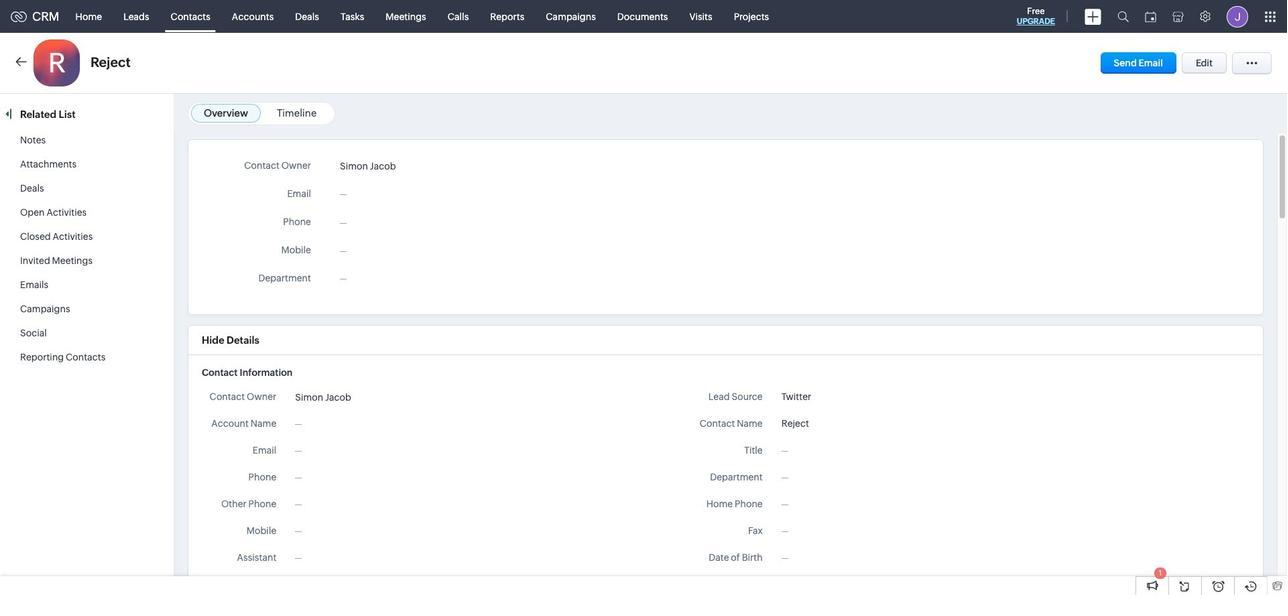 Task type: locate. For each thing, give the bounding box(es) containing it.
search image
[[1118, 11, 1129, 22]]

profile element
[[1219, 0, 1257, 33]]



Task type: describe. For each thing, give the bounding box(es) containing it.
create menu element
[[1077, 0, 1110, 33]]

logo image
[[11, 11, 27, 22]]

calendar image
[[1146, 11, 1157, 22]]

search element
[[1110, 0, 1137, 33]]

create menu image
[[1085, 8, 1102, 24]]

profile image
[[1227, 6, 1249, 27]]



Task type: vqa. For each thing, say whether or not it's contained in the screenshot.
LOGO
yes



